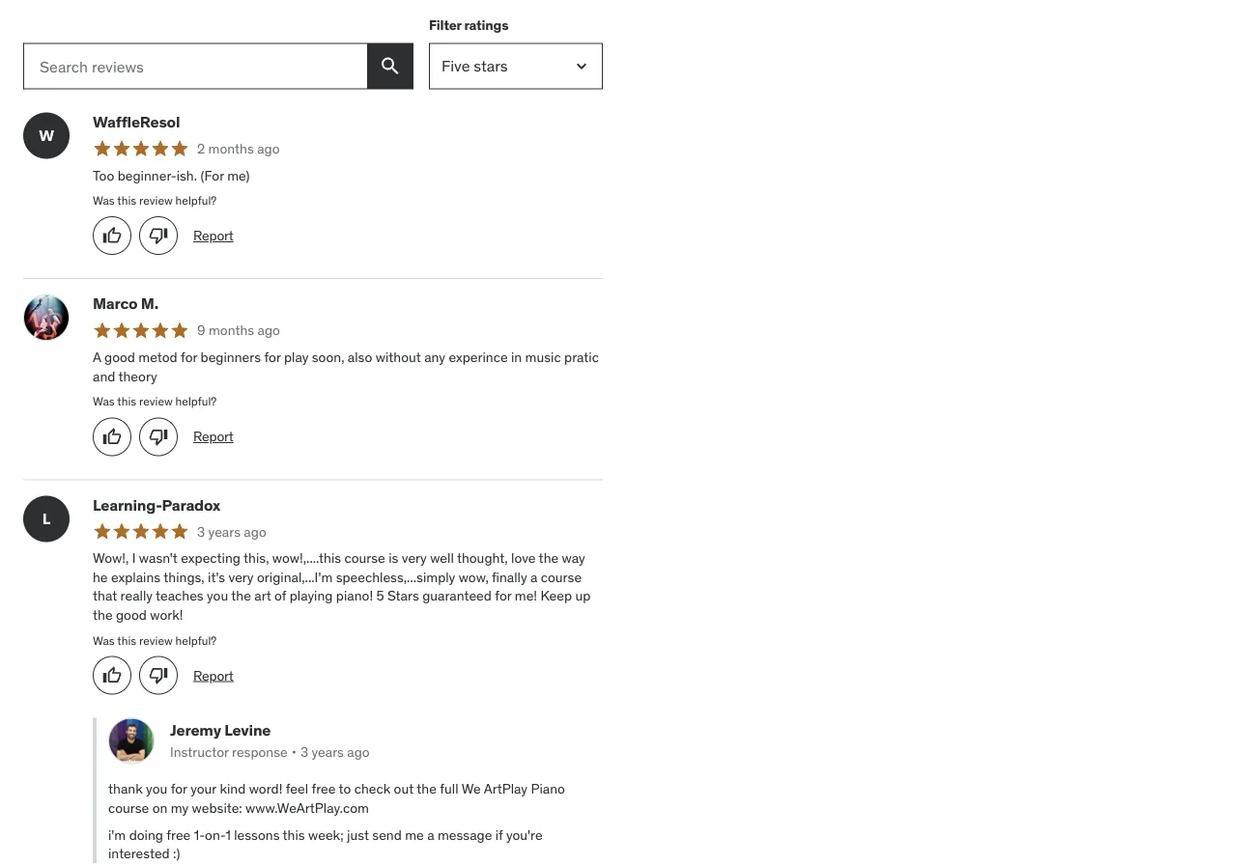 Task type: vqa. For each thing, say whether or not it's contained in the screenshot.
WAY on the bottom
yes



Task type: describe. For each thing, give the bounding box(es) containing it.
play
[[284, 349, 309, 366]]

for down 9
[[181, 349, 197, 366]]

1 horizontal spatial course
[[345, 550, 385, 567]]

your
[[191, 781, 217, 799]]

you inside the "wow!, i wasn't expecting this, wow!,....this course is very well thought,  love the way he explains things, it's very original,...i'm speechless,...simply wow, finally a course that really teaches you the art of playing piano! 5 stars guaranteed for me! keep up the good work!"
[[207, 588, 228, 605]]

3 inside jeremy levine instructor response • 3 years ago
[[300, 744, 308, 762]]

original,...i'm
[[257, 569, 333, 586]]

piano
[[531, 781, 565, 799]]

:)
[[173, 846, 180, 863]]

wasn't
[[139, 550, 178, 567]]

thank you for your kind word! feel free to check out the full we artplay piano course on my website: www.weartplay.com i'm doing free 1-on-1 lessons this week; just send me a message if you're interested :)
[[108, 781, 565, 863]]

expecting
[[181, 550, 241, 567]]

art
[[254, 588, 271, 605]]

was for marco
[[93, 394, 115, 409]]

1 was from the top
[[93, 193, 115, 208]]

thought,
[[457, 550, 508, 567]]

1 report button from the top
[[193, 227, 234, 245]]

for left 'play'
[[264, 349, 281, 366]]

1 report from the top
[[193, 227, 234, 244]]

course inside thank you for your kind word! feel free to check out the full we artplay piano course on my website: www.weartplay.com i'm doing free 1-on-1 lessons this week; just send me a message if you're interested :)
[[108, 800, 149, 817]]

thank
[[108, 781, 143, 799]]

love
[[511, 550, 536, 567]]

finally
[[492, 569, 527, 586]]

was this review helpful? for m.
[[93, 394, 217, 409]]

was this review helpful? for paradox
[[93, 633, 217, 648]]

this inside thank you for your kind word! feel free to check out the full we artplay piano course on my website: www.weartplay.com i'm doing free 1-on-1 lessons this week; just send me a message if you're interested :)
[[283, 827, 305, 844]]

without
[[376, 349, 421, 366]]

me!
[[515, 588, 537, 605]]

you inside thank you for your kind word! feel free to check out the full we artplay piano course on my website: www.weartplay.com i'm doing free 1-on-1 lessons this week; just send me a message if you're interested :)
[[146, 781, 167, 799]]

interested
[[108, 846, 170, 863]]

•
[[292, 744, 297, 762]]

me)
[[227, 167, 250, 184]]

my
[[171, 800, 189, 817]]

beginner-
[[118, 167, 177, 184]]

1 review from the top
[[139, 193, 173, 208]]

you're
[[506, 827, 543, 844]]

also
[[348, 349, 372, 366]]

way
[[562, 550, 585, 567]]

on
[[152, 800, 168, 817]]

up
[[575, 588, 591, 605]]

filter
[[429, 17, 462, 34]]

report for paradox
[[193, 667, 234, 685]]

week;
[[308, 827, 344, 844]]

piano!
[[336, 588, 373, 605]]

keep
[[541, 588, 572, 605]]

months for waffleresol
[[208, 140, 254, 157]]

explains
[[111, 569, 161, 586]]

pratic
[[564, 349, 599, 366]]

5
[[376, 588, 384, 605]]

a good metod for beginners for play soon, also without any experince in music pratic and theory
[[93, 349, 599, 385]]

wow!, i wasn't expecting this, wow!,....this course is very well thought,  love the way he explains things, it's very original,...i'm speechless,...simply wow, finally a course that really teaches you the art of playing piano! 5 stars guaranteed for me! keep up the good work!
[[93, 550, 591, 624]]

is
[[389, 550, 399, 567]]

ago inside jeremy levine instructor response • 3 years ago
[[347, 744, 370, 762]]

filter ratings
[[429, 17, 509, 34]]

m.
[[141, 294, 159, 314]]

check
[[354, 781, 391, 799]]

3 years ago
[[197, 523, 266, 541]]

wow,
[[459, 569, 489, 586]]

if
[[496, 827, 503, 844]]

months for marco m.
[[209, 322, 254, 339]]

on-
[[205, 827, 226, 844]]

too
[[93, 167, 114, 184]]

message
[[438, 827, 492, 844]]

playing
[[290, 588, 333, 605]]

(for
[[201, 167, 224, 184]]

good inside a good metod for beginners for play soon, also without any experince in music pratic and theory
[[104, 349, 135, 366]]

wow!,
[[93, 550, 129, 567]]

a
[[93, 349, 101, 366]]

guaranteed
[[422, 588, 492, 605]]

too beginner-ish. (for me)
[[93, 167, 250, 184]]

this for marco m.
[[117, 394, 136, 409]]

this for learning-paradox
[[117, 633, 136, 648]]

stars
[[388, 588, 419, 605]]

the inside thank you for your kind word! feel free to check out the full we artplay piano course on my website: www.weartplay.com i'm doing free 1-on-1 lessons this week; just send me a message if you're interested :)
[[417, 781, 437, 799]]

report button for paradox
[[193, 667, 234, 686]]

this for waffleresol
[[117, 193, 136, 208]]

ratings
[[464, 17, 509, 34]]

teaches
[[156, 588, 204, 605]]

i
[[132, 550, 136, 567]]

9
[[197, 322, 205, 339]]

1 vertical spatial course
[[541, 569, 582, 586]]

l
[[42, 509, 50, 529]]

jeremy
[[170, 720, 221, 740]]

metod
[[139, 349, 178, 366]]

learning-
[[93, 495, 162, 515]]

this,
[[244, 550, 269, 567]]

w
[[39, 126, 54, 145]]

1 horizontal spatial free
[[312, 781, 336, 799]]

1 mark as unhelpful image from the top
[[149, 226, 168, 246]]

0 vertical spatial years
[[208, 523, 241, 541]]

work!
[[150, 607, 183, 624]]

instructor
[[170, 744, 229, 762]]



Task type: locate. For each thing, give the bounding box(es) containing it.
this down really
[[117, 633, 136, 648]]

3
[[197, 523, 205, 541], [300, 744, 308, 762]]

helpful?
[[176, 193, 217, 208], [176, 394, 217, 409], [176, 633, 217, 648]]

was this review helpful? down beginner-
[[93, 193, 217, 208]]

2
[[197, 140, 205, 157]]

1 vertical spatial you
[[146, 781, 167, 799]]

waffleresol
[[93, 112, 180, 132]]

1 vertical spatial very
[[229, 569, 254, 586]]

2 helpful? from the top
[[176, 394, 217, 409]]

beginners
[[201, 349, 261, 366]]

the left "full"
[[417, 781, 437, 799]]

www.weartplay.com
[[246, 800, 369, 817]]

3 right •
[[300, 744, 308, 762]]

1 was this review helpful? from the top
[[93, 193, 217, 208]]

ago
[[257, 140, 280, 157], [258, 322, 280, 339], [244, 523, 266, 541], [347, 744, 370, 762]]

review down work!
[[139, 633, 173, 648]]

3 review from the top
[[139, 633, 173, 648]]

very
[[402, 550, 427, 567], [229, 569, 254, 586]]

0 vertical spatial free
[[312, 781, 336, 799]]

mark as unhelpful image
[[149, 226, 168, 246], [149, 428, 168, 447], [149, 667, 168, 686]]

years up expecting
[[208, 523, 241, 541]]

review down theory
[[139, 394, 173, 409]]

months
[[208, 140, 254, 157], [209, 322, 254, 339]]

mark as helpful image down too
[[102, 226, 122, 246]]

1 horizontal spatial 3
[[300, 744, 308, 762]]

1 vertical spatial report button
[[193, 428, 234, 447]]

this down www.weartplay.com
[[283, 827, 305, 844]]

0 horizontal spatial you
[[146, 781, 167, 799]]

1 vertical spatial good
[[116, 607, 147, 624]]

mark as helpful image
[[102, 428, 122, 447]]

was this review helpful? down theory
[[93, 394, 217, 409]]

feel
[[286, 781, 308, 799]]

2 vertical spatial mark as unhelpful image
[[149, 667, 168, 686]]

was for learning-
[[93, 633, 115, 648]]

the left art
[[231, 588, 251, 605]]

was down and
[[93, 394, 115, 409]]

Search reviews text field
[[23, 43, 367, 89]]

this down beginner-
[[117, 193, 136, 208]]

kind
[[220, 781, 246, 799]]

2 vertical spatial review
[[139, 633, 173, 648]]

2 was this review helpful? from the top
[[93, 394, 217, 409]]

2 vertical spatial was
[[93, 633, 115, 648]]

ish.
[[177, 167, 197, 184]]

1 vertical spatial was this review helpful?
[[93, 394, 217, 409]]

3 down paradox
[[197, 523, 205, 541]]

this
[[117, 193, 136, 208], [117, 394, 136, 409], [117, 633, 136, 648], [283, 827, 305, 844]]

3 was from the top
[[93, 633, 115, 648]]

9 months ago
[[197, 322, 280, 339]]

helpful? for m.
[[176, 394, 217, 409]]

1-
[[194, 827, 205, 844]]

0 vertical spatial report button
[[193, 227, 234, 245]]

0 vertical spatial you
[[207, 588, 228, 605]]

0 vertical spatial a
[[531, 569, 538, 586]]

review
[[139, 193, 173, 208], [139, 394, 173, 409], [139, 633, 173, 648]]

that
[[93, 588, 117, 605]]

review for paradox
[[139, 633, 173, 648]]

report for m.
[[193, 428, 234, 446]]

mark as helpful image down that
[[102, 667, 122, 686]]

ago for learning-paradox
[[244, 523, 266, 541]]

mark as unhelpful image down work!
[[149, 667, 168, 686]]

3 was this review helpful? from the top
[[93, 633, 217, 648]]

marco m.
[[93, 294, 159, 314]]

a up me!
[[531, 569, 538, 586]]

2 vertical spatial course
[[108, 800, 149, 817]]

1 helpful? from the top
[[176, 193, 217, 208]]

we
[[462, 781, 481, 799]]

theory
[[118, 368, 157, 385]]

2 horizontal spatial course
[[541, 569, 582, 586]]

the down that
[[93, 607, 113, 624]]

for up my
[[171, 781, 187, 799]]

this down theory
[[117, 394, 136, 409]]

submit search image
[[379, 55, 402, 78]]

0 horizontal spatial free
[[167, 827, 191, 844]]

months up me) at the top left of page
[[208, 140, 254, 157]]

in
[[511, 349, 522, 366]]

0 horizontal spatial 3
[[197, 523, 205, 541]]

good
[[104, 349, 135, 366], [116, 607, 147, 624]]

marco
[[93, 294, 138, 314]]

3 report from the top
[[193, 667, 234, 685]]

helpful? down the ish.
[[176, 193, 217, 208]]

any
[[424, 349, 446, 366]]

paradox
[[162, 495, 220, 515]]

report up paradox
[[193, 428, 234, 446]]

website:
[[192, 800, 242, 817]]

of
[[275, 588, 286, 605]]

1 vertical spatial free
[[167, 827, 191, 844]]

for inside the "wow!, i wasn't expecting this, wow!,....this course is very well thought,  love the way he explains things, it's very original,...i'm speechless,...simply wow, finally a course that really teaches you the art of playing piano! 5 stars guaranteed for me! keep up the good work!"
[[495, 588, 512, 605]]

things,
[[164, 569, 205, 586]]

2 mark as unhelpful image from the top
[[149, 428, 168, 447]]

artplay
[[484, 781, 528, 799]]

you down "it's"
[[207, 588, 228, 605]]

report up the jeremy
[[193, 667, 234, 685]]

2 vertical spatial report
[[193, 667, 234, 685]]

2 report button from the top
[[193, 428, 234, 447]]

1 vertical spatial months
[[209, 322, 254, 339]]

a inside the "wow!, i wasn't expecting this, wow!,....this course is very well thought,  love the way he explains things, it's very original,...i'm speechless,...simply wow, finally a course that really teaches you the art of playing piano! 5 stars guaranteed for me! keep up the good work!"
[[531, 569, 538, 586]]

report button up the jeremy
[[193, 667, 234, 686]]

helpful? for paradox
[[176, 633, 217, 648]]

and
[[93, 368, 115, 385]]

well
[[430, 550, 454, 567]]

0 vertical spatial course
[[345, 550, 385, 567]]

course left is
[[345, 550, 385, 567]]

doing
[[129, 827, 163, 844]]

levine
[[224, 720, 271, 740]]

1 vertical spatial years
[[312, 744, 344, 762]]

a right me
[[427, 827, 434, 844]]

was down too
[[93, 193, 115, 208]]

experince
[[449, 349, 508, 366]]

2 review from the top
[[139, 394, 173, 409]]

3 report button from the top
[[193, 667, 234, 686]]

0 vertical spatial very
[[402, 550, 427, 567]]

1 horizontal spatial years
[[312, 744, 344, 762]]

0 horizontal spatial a
[[427, 827, 434, 844]]

helpful? down work!
[[176, 633, 217, 648]]

1 vertical spatial a
[[427, 827, 434, 844]]

lessons
[[234, 827, 280, 844]]

good inside the "wow!, i wasn't expecting this, wow!,....this course is very well thought,  love the way he explains things, it's very original,...i'm speechless,...simply wow, finally a course that really teaches you the art of playing piano! 5 stars guaranteed for me! keep up the good work!"
[[116, 607, 147, 624]]

0 vertical spatial 3
[[197, 523, 205, 541]]

0 vertical spatial report
[[193, 227, 234, 244]]

mark as helpful image for l
[[102, 667, 122, 686]]

report button up paradox
[[193, 428, 234, 447]]

wow!,....this
[[272, 550, 341, 567]]

you up on
[[146, 781, 167, 799]]

1 vertical spatial report
[[193, 428, 234, 446]]

for down finally
[[495, 588, 512, 605]]

jeremy levine instructor response • 3 years ago
[[170, 720, 370, 762]]

1 vertical spatial review
[[139, 394, 173, 409]]

0 vertical spatial helpful?
[[176, 193, 217, 208]]

1 vertical spatial was
[[93, 394, 115, 409]]

ago up this,
[[244, 523, 266, 541]]

1 vertical spatial helpful?
[[176, 394, 217, 409]]

speechless,...simply
[[336, 569, 456, 586]]

1 vertical spatial mark as helpful image
[[102, 667, 122, 686]]

ago up beginners
[[258, 322, 280, 339]]

mark as unhelpful image down beginner-
[[149, 226, 168, 246]]

2 report from the top
[[193, 428, 234, 446]]

0 horizontal spatial years
[[208, 523, 241, 541]]

report
[[193, 227, 234, 244], [193, 428, 234, 446], [193, 667, 234, 685]]

i'm
[[108, 827, 126, 844]]

0 horizontal spatial very
[[229, 569, 254, 586]]

0 vertical spatial mark as helpful image
[[102, 226, 122, 246]]

send
[[372, 827, 402, 844]]

0 vertical spatial mark as unhelpful image
[[149, 226, 168, 246]]

course up keep
[[541, 569, 582, 586]]

ago right '2'
[[257, 140, 280, 157]]

mark as unhelpful image for m.
[[149, 428, 168, 447]]

0 vertical spatial months
[[208, 140, 254, 157]]

1 vertical spatial mark as unhelpful image
[[149, 428, 168, 447]]

ago for waffleresol
[[257, 140, 280, 157]]

free
[[312, 781, 336, 799], [167, 827, 191, 844]]

review for m.
[[139, 394, 173, 409]]

report button down (for
[[193, 227, 234, 245]]

years
[[208, 523, 241, 541], [312, 744, 344, 762]]

report button for m.
[[193, 428, 234, 447]]

1
[[226, 827, 231, 844]]

years right •
[[312, 744, 344, 762]]

very down this,
[[229, 569, 254, 586]]

report down (for
[[193, 227, 234, 244]]

was this review helpful? down work!
[[93, 633, 217, 648]]

full
[[440, 781, 459, 799]]

mark as helpful image
[[102, 226, 122, 246], [102, 667, 122, 686]]

ago for marco m.
[[258, 322, 280, 339]]

very right is
[[402, 550, 427, 567]]

mark as unhelpful image for paradox
[[149, 667, 168, 686]]

learning-paradox
[[93, 495, 220, 515]]

was down that
[[93, 633, 115, 648]]

for inside thank you for your kind word! feel free to check out the full we artplay piano course on my website: www.weartplay.com i'm doing free 1-on-1 lessons this week; just send me a message if you're interested :)
[[171, 781, 187, 799]]

years inside jeremy levine instructor response • 3 years ago
[[312, 744, 344, 762]]

really
[[120, 588, 153, 605]]

2 vertical spatial helpful?
[[176, 633, 217, 648]]

1 horizontal spatial very
[[402, 550, 427, 567]]

0 vertical spatial was this review helpful?
[[93, 193, 217, 208]]

2 months from the top
[[209, 322, 254, 339]]

2 was from the top
[[93, 394, 115, 409]]

0 horizontal spatial course
[[108, 800, 149, 817]]

1 vertical spatial 3
[[300, 744, 308, 762]]

0 vertical spatial review
[[139, 193, 173, 208]]

review down beginner-
[[139, 193, 173, 208]]

the left way
[[539, 550, 559, 567]]

1 horizontal spatial you
[[207, 588, 228, 605]]

2 vertical spatial was this review helpful?
[[93, 633, 217, 648]]

good right a
[[104, 349, 135, 366]]

months up beginners
[[209, 322, 254, 339]]

course down thank
[[108, 800, 149, 817]]

me
[[405, 827, 424, 844]]

2 vertical spatial report button
[[193, 667, 234, 686]]

good down really
[[116, 607, 147, 624]]

mark as helpful image for w
[[102, 226, 122, 246]]

3 mark as unhelpful image from the top
[[149, 667, 168, 686]]

2 mark as helpful image from the top
[[102, 667, 122, 686]]

1 mark as helpful image from the top
[[102, 226, 122, 246]]

1 months from the top
[[208, 140, 254, 157]]

a inside thank you for your kind word! feel free to check out the full we artplay piano course on my website: www.weartplay.com i'm doing free 1-on-1 lessons this week; just send me a message if you're interested :)
[[427, 827, 434, 844]]

0 vertical spatial was
[[93, 193, 115, 208]]

you
[[207, 588, 228, 605], [146, 781, 167, 799]]

course
[[345, 550, 385, 567], [541, 569, 582, 586], [108, 800, 149, 817]]

helpful? down beginners
[[176, 394, 217, 409]]

3 helpful? from the top
[[176, 633, 217, 648]]

it's
[[208, 569, 225, 586]]

mark as unhelpful image right mark as helpful image
[[149, 428, 168, 447]]

free up :)
[[167, 827, 191, 844]]

free left to
[[312, 781, 336, 799]]

just
[[347, 827, 369, 844]]

out
[[394, 781, 414, 799]]

2 months ago
[[197, 140, 280, 157]]

1 horizontal spatial a
[[531, 569, 538, 586]]

ago up to
[[347, 744, 370, 762]]

0 vertical spatial good
[[104, 349, 135, 366]]

word!
[[249, 781, 283, 799]]

music
[[525, 349, 561, 366]]



